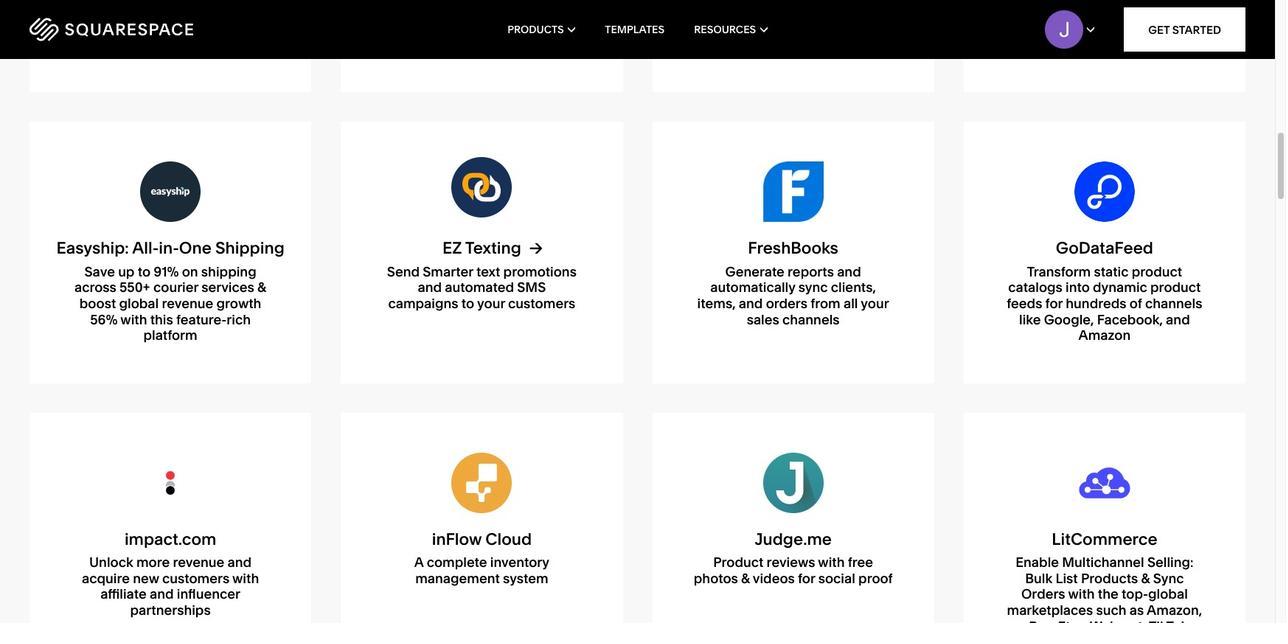 Task type: locate. For each thing, give the bounding box(es) containing it.
logo image
[[452, 157, 512, 218], [140, 162, 201, 222], [763, 162, 824, 222], [1075, 162, 1135, 222], [140, 453, 201, 513], [452, 453, 512, 513], [763, 453, 824, 513], [1075, 453, 1135, 513]]

logo image up inflow
[[452, 453, 512, 513]]

product
[[1132, 263, 1183, 280], [1151, 279, 1201, 296]]

godatafeed
[[1056, 239, 1154, 259]]

your down text
[[477, 295, 505, 312]]

walmart,
[[1090, 618, 1147, 623]]

& right services at top left
[[257, 279, 267, 296]]

1 horizontal spatial your
[[861, 295, 889, 312]]

automated
[[445, 279, 514, 296]]

godatafeed transform static product catalogs into dynamic product feeds for hundreds of channels like google, facebook, and amazon
[[1007, 239, 1203, 344]]

for inside 'judge.me product reviews with free photos & videos for social proof'
[[798, 570, 816, 587]]

logo image for ez texting
[[452, 157, 512, 218]]

& inside litcommerce enable multichannel selling: bulk list products & sync orders with the top-global marketplaces such as amazon, ebay, etsy, walmart, ti
[[1142, 570, 1150, 587]]

& left sync
[[1142, 570, 1150, 587]]

2 your from the left
[[861, 295, 889, 312]]

get
[[1149, 23, 1170, 37]]

and right of
[[1166, 311, 1190, 328]]

influencer
[[177, 586, 240, 603]]

products inside litcommerce enable multichannel selling: bulk list products & sync orders with the top-global marketplaces such as amazon, ebay, etsy, walmart, ti
[[1081, 570, 1139, 587]]

of
[[1130, 295, 1142, 312]]

logo image up freshbooks
[[763, 162, 824, 222]]

such
[[1097, 602, 1127, 619]]

and up influencer
[[228, 554, 252, 571]]

customers up the 'partnerships'
[[162, 570, 230, 587]]

this
[[150, 311, 173, 328]]

reports
[[788, 263, 834, 280]]

logo image up in-
[[140, 162, 201, 222]]

list
[[1056, 570, 1078, 587]]

global down selling:
[[1149, 586, 1188, 603]]

up
[[118, 263, 135, 280]]

to down smarter in the top left of the page
[[462, 295, 474, 312]]

1 horizontal spatial global
[[1149, 586, 1188, 603]]

freshbooks
[[748, 239, 839, 259]]

1 horizontal spatial channels
[[1146, 295, 1203, 312]]

1 vertical spatial to
[[462, 295, 474, 312]]

impact.com
[[125, 530, 216, 549]]

0 horizontal spatial your
[[477, 295, 505, 312]]

judge.me product reviews with free photos & videos for social proof
[[694, 530, 893, 587]]

logo image for judge.me
[[763, 453, 824, 513]]

0 horizontal spatial products
[[508, 23, 564, 36]]

and up all
[[837, 263, 861, 280]]

your right all
[[861, 295, 889, 312]]

send
[[387, 263, 420, 280]]

rich
[[227, 311, 251, 328]]

global
[[119, 295, 159, 312], [1149, 586, 1188, 603]]

&
[[257, 279, 267, 296], [741, 570, 750, 587], [1142, 570, 1150, 587]]

logo image for litcommerce
[[1075, 453, 1135, 513]]

feeds
[[1007, 295, 1043, 312]]

and left "automated"
[[418, 279, 442, 296]]

logo image up ez texting
[[452, 157, 512, 218]]

logo image for inflow cloud
[[452, 453, 512, 513]]

2 horizontal spatial &
[[1142, 570, 1150, 587]]

1 horizontal spatial &
[[741, 570, 750, 587]]

global inside easyship: all-in-one shipping save up to 91% on shipping across 550+ courier services & boost global revenue growth 56% with this feature-rich platform
[[119, 295, 159, 312]]

in-
[[159, 239, 179, 259]]

from
[[811, 295, 841, 312]]

promotions
[[504, 263, 577, 280]]

complete
[[427, 554, 487, 571]]

acquire
[[82, 570, 130, 587]]

revenue down on
[[162, 295, 213, 312]]

customers inside the impact.com unlock more revenue and acquire new customers with affiliate and influencer partnerships
[[162, 570, 230, 587]]

shipping
[[201, 263, 256, 280]]

channels inside godatafeed transform static product catalogs into dynamic product feeds for hundreds of channels like google, facebook, and amazon
[[1146, 295, 1203, 312]]

1 horizontal spatial products
[[1081, 570, 1139, 587]]

1 vertical spatial for
[[798, 570, 816, 587]]

unlock
[[89, 554, 133, 571]]

orders
[[1022, 586, 1066, 603]]

marketplaces
[[1007, 602, 1094, 619]]

and down "more"
[[150, 586, 174, 603]]

customers down promotions
[[508, 295, 576, 312]]

0 horizontal spatial for
[[798, 570, 816, 587]]

1 your from the left
[[477, 295, 505, 312]]

customers
[[508, 295, 576, 312], [162, 570, 230, 587]]

1 horizontal spatial customers
[[508, 295, 576, 312]]

services
[[202, 279, 254, 296]]

for left "into"
[[1046, 295, 1063, 312]]

& inside easyship: all-in-one shipping save up to 91% on shipping across 550+ courier services & boost global revenue growth 56% with this feature-rich platform
[[257, 279, 267, 296]]

to right up on the top left of the page
[[138, 263, 151, 280]]

with
[[120, 311, 147, 328], [818, 554, 845, 571], [232, 570, 259, 587], [1069, 586, 1095, 603]]

freshbooks generate reports and automatically sync clients, items, and orders from all your sales channels
[[698, 239, 889, 328]]

0 vertical spatial to
[[138, 263, 151, 280]]

judge.me
[[755, 530, 832, 549]]

global inside litcommerce enable multichannel selling: bulk list products & sync orders with the top-global marketplaces such as amazon, ebay, etsy, walmart, ti
[[1149, 586, 1188, 603]]

& left "videos"
[[741, 570, 750, 587]]

revenue
[[162, 295, 213, 312], [173, 554, 225, 571]]

0 vertical spatial global
[[119, 295, 159, 312]]

channels right of
[[1146, 295, 1203, 312]]

revenue up influencer
[[173, 554, 225, 571]]

0 vertical spatial for
[[1046, 295, 1063, 312]]

catalogs
[[1009, 279, 1063, 296]]

0 horizontal spatial &
[[257, 279, 267, 296]]

logo image up judge.me
[[763, 453, 824, 513]]

logo image for impact.com
[[140, 453, 201, 513]]

impact.com unlock more revenue and acquire new customers with affiliate and influencer partnerships
[[82, 530, 259, 619]]

litcommerce
[[1052, 530, 1158, 549]]

0 vertical spatial products
[[508, 23, 564, 36]]

generate
[[726, 263, 785, 280]]

new
[[133, 570, 159, 587]]

sync
[[799, 279, 828, 296]]

sms
[[517, 279, 546, 296]]

texting
[[465, 239, 521, 259]]

with inside the impact.com unlock more revenue and acquire new customers with affiliate and influencer partnerships
[[232, 570, 259, 587]]

growth
[[217, 295, 261, 312]]

campaigns
[[388, 295, 459, 312]]

courier
[[153, 279, 198, 296]]

0 horizontal spatial channels
[[783, 311, 840, 328]]

logo image up impact.com
[[140, 453, 201, 513]]

templates
[[605, 23, 665, 36]]

1 horizontal spatial to
[[462, 295, 474, 312]]

0 horizontal spatial customers
[[162, 570, 230, 587]]

1 vertical spatial products
[[1081, 570, 1139, 587]]

amazon,
[[1147, 602, 1203, 619]]

0 vertical spatial revenue
[[162, 295, 213, 312]]

1 vertical spatial revenue
[[173, 554, 225, 571]]

with inside litcommerce enable multichannel selling: bulk list products & sync orders with the top-global marketplaces such as amazon, ebay, etsy, walmart, ti
[[1069, 586, 1095, 603]]

started
[[1173, 23, 1222, 37]]

text
[[477, 263, 500, 280]]

with inside easyship: all-in-one shipping save up to 91% on shipping across 550+ courier services & boost global revenue growth 56% with this feature-rich platform
[[120, 311, 147, 328]]

channels
[[1146, 295, 1203, 312], [783, 311, 840, 328]]

0 horizontal spatial to
[[138, 263, 151, 280]]

logo image up litcommerce in the bottom right of the page
[[1075, 453, 1135, 513]]

products
[[508, 23, 564, 36], [1081, 570, 1139, 587]]

selling:
[[1148, 554, 1194, 571]]

logo image up "godatafeed"
[[1075, 162, 1135, 222]]

global down up on the top left of the page
[[119, 295, 159, 312]]

platform
[[143, 327, 198, 344]]

shipping
[[215, 239, 285, 259]]

inflow
[[432, 530, 482, 549]]

cloud
[[486, 530, 532, 549]]

0 vertical spatial customers
[[508, 295, 576, 312]]

sync
[[1154, 570, 1184, 587]]

1 horizontal spatial for
[[1046, 295, 1063, 312]]

one
[[179, 239, 212, 259]]

squarespace logo link
[[30, 18, 273, 41]]

1 vertical spatial customers
[[162, 570, 230, 587]]

and down generate
[[739, 295, 763, 312]]

on
[[182, 263, 198, 280]]

dynamic
[[1093, 279, 1148, 296]]

1 vertical spatial global
[[1149, 586, 1188, 603]]

all
[[844, 295, 858, 312]]

→
[[529, 239, 543, 259]]

ez
[[443, 239, 462, 259]]

for left social
[[798, 570, 816, 587]]

0 horizontal spatial global
[[119, 295, 159, 312]]

channels down sync
[[783, 311, 840, 328]]

easyship: all-in-one shipping save up to 91% on shipping across 550+ courier services & boost global revenue growth 56% with this feature-rich platform
[[56, 239, 285, 344]]

get started
[[1149, 23, 1222, 37]]

with inside 'judge.me product reviews with free photos & videos for social proof'
[[818, 554, 845, 571]]

to inside easyship: all-in-one shipping save up to 91% on shipping across 550+ courier services & boost global revenue growth 56% with this feature-rich platform
[[138, 263, 151, 280]]

revenue inside easyship: all-in-one shipping save up to 91% on shipping across 550+ courier services & boost global revenue growth 56% with this feature-rich platform
[[162, 295, 213, 312]]



Task type: vqa. For each thing, say whether or not it's contained in the screenshot.
the filter
no



Task type: describe. For each thing, give the bounding box(es) containing it.
smarter
[[423, 263, 473, 280]]

etsy,
[[1058, 618, 1087, 623]]

for inside godatafeed transform static product catalogs into dynamic product feeds for hundreds of channels like google, facebook, and amazon
[[1046, 295, 1063, 312]]

sales
[[747, 311, 780, 328]]

free
[[848, 554, 873, 571]]

550+
[[120, 279, 150, 296]]

& inside 'judge.me product reviews with free photos & videos for social proof'
[[741, 570, 750, 587]]

resources
[[694, 23, 756, 36]]

customers inside send smarter text promotions and automated sms campaigns to your customers
[[508, 295, 576, 312]]

to inside send smarter text promotions and automated sms campaigns to your customers
[[462, 295, 474, 312]]

inflow cloud a complete inventory management system
[[414, 530, 550, 587]]

91%
[[154, 263, 179, 280]]

logo image for freshbooks
[[763, 162, 824, 222]]

google,
[[1044, 311, 1094, 328]]

all-
[[132, 239, 159, 259]]

affiliate
[[101, 586, 147, 603]]

top-
[[1122, 586, 1149, 603]]

management
[[415, 570, 500, 587]]

multichannel
[[1062, 554, 1145, 571]]

logo image for godatafeed
[[1075, 162, 1135, 222]]

easyship:
[[56, 239, 129, 259]]

products inside button
[[508, 23, 564, 36]]

transform
[[1027, 263, 1091, 280]]

automatically
[[711, 279, 796, 296]]

templates link
[[605, 0, 665, 59]]

more
[[136, 554, 170, 571]]

boost
[[80, 295, 116, 312]]

send smarter text promotions and automated sms campaigns to your customers
[[387, 263, 577, 312]]

items,
[[698, 295, 736, 312]]

inventory
[[490, 554, 550, 571]]

across
[[74, 279, 116, 296]]

products button
[[508, 0, 576, 59]]

your inside send smarter text promotions and automated sms campaigns to your customers
[[477, 295, 505, 312]]

reviews
[[767, 554, 816, 571]]

facebook,
[[1098, 311, 1163, 328]]

your inside freshbooks generate reports and automatically sync clients, items, and orders from all your sales channels
[[861, 295, 889, 312]]

56%
[[90, 311, 118, 328]]

revenue inside the impact.com unlock more revenue and acquire new customers with affiliate and influencer partnerships
[[173, 554, 225, 571]]

get started link
[[1124, 7, 1246, 52]]

into
[[1066, 279, 1090, 296]]

ebay,
[[1021, 618, 1055, 623]]

channels inside freshbooks generate reports and automatically sync clients, items, and orders from all your sales channels
[[783, 311, 840, 328]]

hundreds
[[1066, 295, 1127, 312]]

bulk
[[1026, 570, 1053, 587]]

product up of
[[1132, 263, 1183, 280]]

enable
[[1016, 554, 1059, 571]]

like
[[1020, 311, 1041, 328]]

save
[[84, 263, 115, 280]]

squarespace logo image
[[30, 18, 193, 41]]

as
[[1130, 602, 1144, 619]]

orders
[[766, 295, 808, 312]]

videos
[[753, 570, 795, 587]]

the
[[1098, 586, 1119, 603]]

system
[[503, 570, 549, 587]]

product
[[714, 554, 764, 571]]

logo image for easyship: all-in-one shipping
[[140, 162, 201, 222]]

partnerships
[[130, 602, 211, 619]]

ez texting
[[443, 239, 521, 259]]

a
[[414, 554, 424, 571]]

resources button
[[694, 0, 768, 59]]

social
[[819, 570, 856, 587]]

photos
[[694, 570, 738, 587]]

static
[[1094, 263, 1129, 280]]

litcommerce enable multichannel selling: bulk list products & sync orders with the top-global marketplaces such as amazon, ebay, etsy, walmart, ti
[[1007, 530, 1203, 623]]

product right of
[[1151, 279, 1201, 296]]

amazon
[[1079, 327, 1131, 344]]

proof
[[859, 570, 893, 587]]

and inside send smarter text promotions and automated sms campaigns to your customers
[[418, 279, 442, 296]]

and inside godatafeed transform static product catalogs into dynamic product feeds for hundreds of channels like google, facebook, and amazon
[[1166, 311, 1190, 328]]



